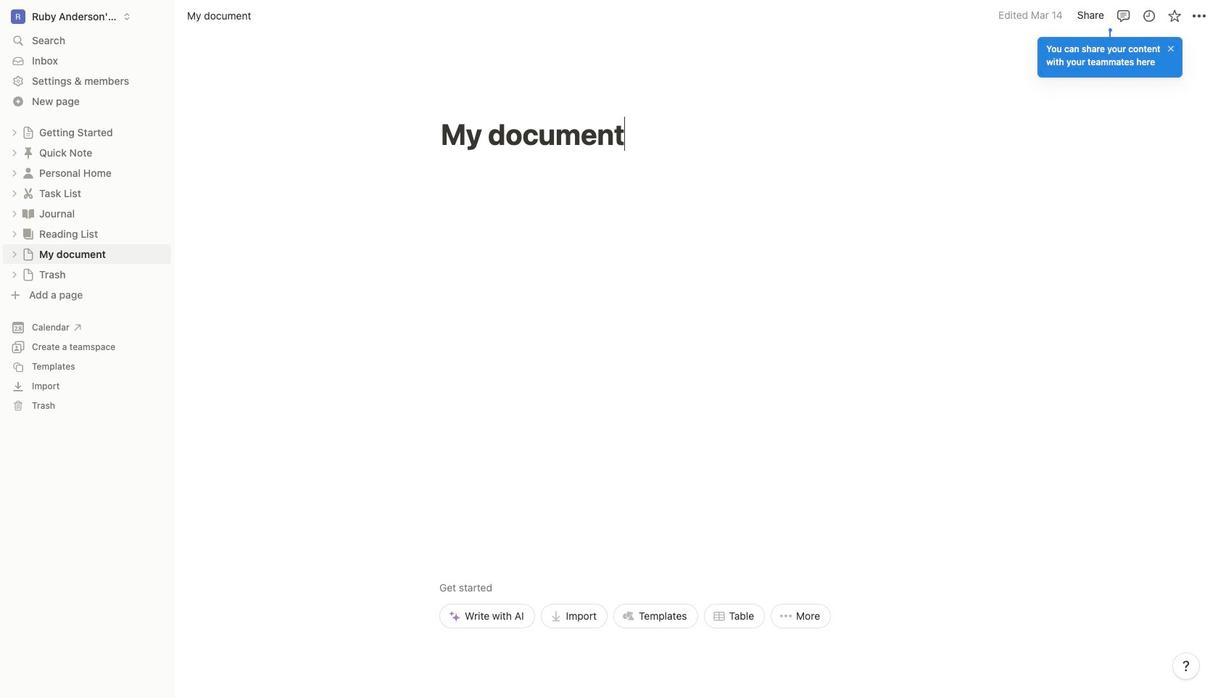Task type: vqa. For each thing, say whether or not it's contained in the screenshot.
1st Open image from the top of the page
yes



Task type: describe. For each thing, give the bounding box(es) containing it.
3 open image from the top
[[10, 270, 19, 279]]

comments image
[[1117, 8, 1131, 23]]

1 open image from the top
[[10, 128, 19, 137]]

4 open image from the top
[[10, 209, 19, 218]]

updates image
[[1142, 8, 1157, 23]]

favorite image
[[1168, 8, 1182, 23]]



Task type: locate. For each thing, give the bounding box(es) containing it.
2 open image from the top
[[10, 250, 19, 259]]

2 open image from the top
[[10, 169, 19, 177]]

open image
[[10, 128, 19, 137], [10, 250, 19, 259], [10, 270, 19, 279]]

1 vertical spatial open image
[[10, 250, 19, 259]]

change page icon image
[[22, 126, 35, 139], [21, 145, 36, 160], [21, 166, 36, 180], [21, 186, 36, 201], [21, 206, 36, 221], [21, 227, 36, 241], [22, 248, 35, 261], [22, 268, 35, 281]]

open image
[[10, 148, 19, 157], [10, 169, 19, 177], [10, 189, 19, 198], [10, 209, 19, 218], [10, 230, 19, 238]]

menu
[[440, 480, 831, 629]]

1 open image from the top
[[10, 148, 19, 157]]

3 open image from the top
[[10, 189, 19, 198]]

5 open image from the top
[[10, 230, 19, 238]]

2 vertical spatial open image
[[10, 270, 19, 279]]

0 vertical spatial open image
[[10, 128, 19, 137]]



